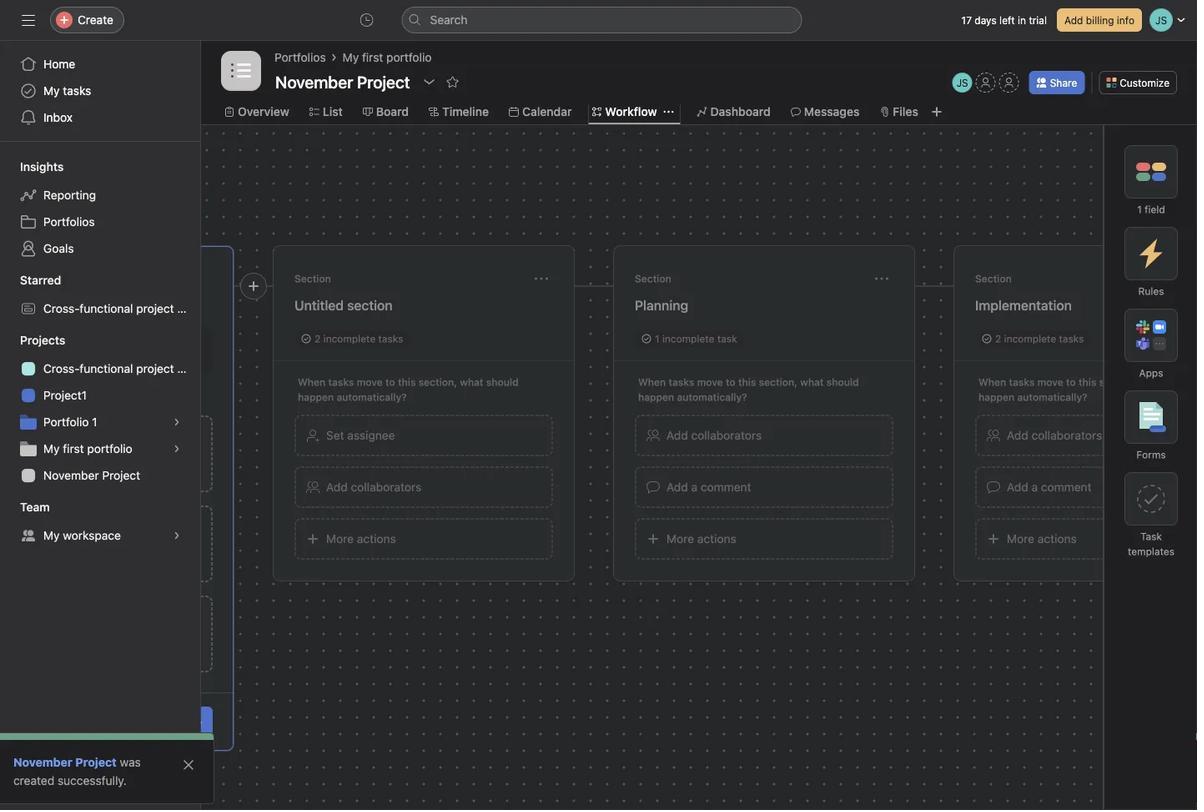 Task type: describe. For each thing, give the bounding box(es) containing it.
starred element
[[0, 265, 200, 326]]

global element
[[0, 41, 200, 141]]

untitled section button
[[295, 290, 553, 321]]

implementation
[[976, 298, 1073, 313]]

js
[[957, 77, 969, 88]]

create
[[78, 13, 113, 27]]

insights button
[[0, 159, 64, 175]]

1 horizontal spatial my first portfolio link
[[343, 48, 432, 67]]

portfolios inside insights element
[[43, 215, 95, 229]]

2 incomplete tasks for untitled section
[[315, 333, 403, 345]]

tasks inside "link"
[[63, 84, 91, 98]]

calendar
[[522, 105, 572, 119]]

add billing info
[[1065, 14, 1135, 26]]

see details, my first portfolio image
[[172, 444, 182, 454]]

my workspace
[[43, 529, 121, 543]]

should for planning
[[827, 376, 859, 388]]

untitled section
[[295, 298, 393, 313]]

add collaborators button for planning
[[635, 415, 894, 457]]

tasks up set
[[328, 376, 354, 388]]

section for implementation
[[976, 273, 1012, 285]]

this for planning
[[739, 376, 757, 388]]

projects button
[[0, 332, 65, 349]]

when for planning
[[639, 376, 666, 388]]

happen for untitled section
[[298, 391, 334, 403]]

list
[[323, 105, 343, 119]]

trial
[[1029, 14, 1047, 26]]

workflow
[[606, 105, 657, 119]]

a for planning
[[692, 480, 698, 494]]

automatically? for planning
[[677, 391, 748, 403]]

tab actions image
[[664, 107, 674, 117]]

customize button
[[1099, 71, 1178, 94]]

rules
[[1139, 285, 1165, 297]]

portfolio
[[43, 415, 89, 429]]

task
[[1141, 531, 1163, 543]]

1 inside 'link'
[[92, 415, 97, 429]]

this for untitled section
[[398, 376, 416, 388]]

to for untitled section
[[386, 376, 395, 388]]

happen for implementation
[[979, 391, 1015, 403]]

incomplete for implementation
[[1005, 333, 1057, 345]]

team button
[[0, 499, 50, 516]]

projects
[[20, 333, 65, 347]]

successfully.
[[58, 774, 127, 788]]

portfolios link inside insights element
[[10, 209, 190, 235]]

created
[[13, 774, 54, 788]]

list image
[[231, 61, 251, 81]]

calendar link
[[509, 103, 572, 121]]

section for untitled section
[[295, 273, 331, 285]]

0 vertical spatial project
[[102, 469, 140, 482]]

project1 link
[[10, 382, 190, 409]]

project1
[[43, 389, 87, 402]]

move for untitled section
[[357, 376, 383, 388]]

cross- inside 'projects' element
[[43, 362, 80, 376]]

in
[[1018, 14, 1027, 26]]

assignee
[[348, 429, 395, 442]]

my first portfolio inside 'projects' element
[[43, 442, 133, 456]]

1 vertical spatial november project link
[[13, 756, 117, 770]]

portfolio 1
[[43, 415, 97, 429]]

insights
[[20, 160, 64, 174]]

1 vertical spatial project
[[75, 756, 117, 770]]

search button
[[402, 7, 803, 33]]

incomplete for untitled section
[[324, 333, 376, 345]]

team
[[20, 500, 50, 514]]

section, for implementation
[[1100, 376, 1138, 388]]

was
[[120, 756, 141, 770]]

workflow link
[[592, 103, 657, 121]]

add tab image
[[931, 105, 944, 119]]

tasks down the 1 incomplete task
[[669, 376, 695, 388]]

templates
[[1129, 546, 1175, 558]]

create button
[[50, 7, 124, 33]]

section, for planning
[[759, 376, 798, 388]]

files link
[[880, 103, 919, 121]]

add a comment for planning
[[667, 480, 752, 494]]

timeline
[[442, 105, 489, 119]]

reporting link
[[10, 182, 190, 209]]

task
[[718, 333, 738, 345]]

add a comment for implementation
[[1007, 480, 1092, 494]]

section for planning
[[635, 273, 672, 285]]

cross-functional project plan inside 'projects' element
[[43, 362, 200, 376]]

cross- inside starred "element"
[[43, 302, 80, 316]]

home
[[43, 57, 75, 71]]

starred
[[20, 273, 61, 287]]

history image
[[360, 13, 374, 27]]

left
[[1000, 14, 1016, 26]]

timeline link
[[429, 103, 489, 121]]

workspace
[[63, 529, 121, 543]]

planning button
[[635, 290, 894, 321]]

17
[[962, 14, 972, 26]]

should for implementation
[[1168, 376, 1198, 388]]

when for implementation
[[979, 376, 1007, 388]]

untitled
[[295, 298, 344, 313]]

0 vertical spatial portfolios link
[[275, 48, 326, 67]]

portfolio inside 'projects' element
[[87, 442, 133, 456]]

this for implementation
[[1079, 376, 1097, 388]]

0 horizontal spatial my first portfolio link
[[10, 436, 190, 462]]

set
[[326, 429, 344, 442]]

customize
[[1120, 77, 1170, 88]]

insights element
[[0, 152, 200, 265]]

what for planning
[[801, 376, 824, 388]]

0 horizontal spatial add collaborators
[[326, 480, 422, 494]]

dashboard
[[711, 105, 771, 119]]

add collaborators for planning
[[667, 429, 762, 442]]

apps
[[1140, 367, 1164, 379]]

my inside teams 'element'
[[43, 529, 60, 543]]

section, for untitled section
[[419, 376, 457, 388]]

goals link
[[10, 235, 190, 262]]

set assignee button
[[295, 415, 553, 457]]

was created successfully.
[[13, 756, 141, 788]]

js button
[[953, 73, 973, 93]]

my tasks
[[43, 84, 91, 98]]

search list box
[[402, 7, 803, 33]]



Task type: vqa. For each thing, say whether or not it's contained in the screenshot.
third Member from the top
no



Task type: locate. For each thing, give the bounding box(es) containing it.
0 vertical spatial plan
[[177, 302, 200, 316]]

november inside 'projects' element
[[43, 469, 99, 482]]

functional up project1 link
[[80, 362, 133, 376]]

my first portfolio link down portfolio 1 on the bottom
[[10, 436, 190, 462]]

search
[[430, 13, 468, 27]]

2 horizontal spatial add collaborators
[[1007, 429, 1103, 442]]

section up untitled
[[295, 273, 331, 285]]

planning
[[635, 298, 689, 313]]

section,
[[419, 376, 457, 388], [759, 376, 798, 388], [1100, 376, 1138, 388]]

2 incomplete tasks down implementation
[[996, 333, 1085, 345]]

1 horizontal spatial 1
[[655, 333, 660, 345]]

1 when tasks move to this section, what should happen automatically? from the left
[[298, 376, 519, 403]]

1 horizontal spatial a
[[1032, 480, 1038, 494]]

2 for untitled section
[[315, 333, 321, 345]]

1 field
[[1138, 204, 1166, 215]]

0 vertical spatial my first portfolio
[[343, 50, 432, 64]]

3 section, from the left
[[1100, 376, 1138, 388]]

when tasks move to this section, what should happen automatically? for implementation
[[979, 376, 1198, 403]]

1 vertical spatial portfolio
[[87, 442, 133, 456]]

move for implementation
[[1038, 376, 1064, 388]]

3 move from the left
[[1038, 376, 1064, 388]]

add a comment button for planning
[[635, 467, 894, 508]]

1 horizontal spatial should
[[827, 376, 859, 388]]

2 when from the left
[[639, 376, 666, 388]]

1 2 from the left
[[315, 333, 321, 345]]

reporting
[[43, 188, 96, 202]]

1 horizontal spatial first
[[362, 50, 383, 64]]

cross- down starred
[[43, 302, 80, 316]]

close image
[[182, 759, 195, 772]]

when down the 1 incomplete task
[[639, 376, 666, 388]]

portfolios down "reporting"
[[43, 215, 95, 229]]

messages
[[804, 105, 860, 119]]

november up team
[[43, 469, 99, 482]]

0 horizontal spatial add a comment button
[[635, 467, 894, 508]]

1 horizontal spatial when tasks move to this section, what should happen automatically?
[[639, 376, 859, 403]]

2 to from the left
[[726, 376, 736, 388]]

1 vertical spatial functional
[[80, 362, 133, 376]]

2 this from the left
[[739, 376, 757, 388]]

my tasks link
[[10, 78, 190, 104]]

move for planning
[[697, 376, 723, 388]]

move down the 1 incomplete task
[[697, 376, 723, 388]]

functional down goals link
[[80, 302, 133, 316]]

portfolio
[[387, 50, 432, 64], [87, 442, 133, 456]]

to for implementation
[[1067, 376, 1076, 388]]

1 automatically? from the left
[[337, 391, 407, 403]]

when tasks move to this section, what should happen automatically? for untitled section
[[298, 376, 519, 403]]

1 vertical spatial cross-functional project plan link
[[10, 356, 200, 382]]

my
[[343, 50, 359, 64], [43, 84, 60, 98], [43, 442, 60, 456], [43, 529, 60, 543]]

1 to from the left
[[386, 376, 395, 388]]

when tasks move to this section, what should happen automatically? for planning
[[639, 376, 859, 403]]

move down implementation
[[1038, 376, 1064, 388]]

my inside 'projects' element
[[43, 442, 60, 456]]

see details, my workspace image
[[172, 531, 182, 541]]

1 down planning
[[655, 333, 660, 345]]

1 horizontal spatial 2
[[996, 333, 1002, 345]]

project
[[136, 302, 174, 316], [136, 362, 174, 376]]

3 section from the left
[[976, 273, 1012, 285]]

2 horizontal spatial section,
[[1100, 376, 1138, 388]]

november project inside 'projects' element
[[43, 469, 140, 482]]

1 horizontal spatial collaborators
[[692, 429, 762, 442]]

comment for planning
[[701, 480, 752, 494]]

0 horizontal spatial section
[[295, 273, 331, 285]]

2 plan from the top
[[177, 362, 200, 376]]

0 horizontal spatial a
[[692, 480, 698, 494]]

0 vertical spatial november project link
[[10, 462, 190, 489]]

1 for 1 incomplete task
[[655, 333, 660, 345]]

2 2 incomplete tasks from the left
[[996, 333, 1085, 345]]

2 when tasks move to this section, what should happen automatically? from the left
[[639, 376, 859, 403]]

2 incomplete from the left
[[663, 333, 715, 345]]

1 cross-functional project plan link from the top
[[10, 295, 200, 322]]

cross-
[[43, 302, 80, 316], [43, 362, 80, 376]]

invite
[[47, 782, 77, 795]]

november project up invite
[[13, 756, 117, 770]]

2 add a comment button from the left
[[976, 467, 1198, 508]]

1 horizontal spatial this
[[739, 376, 757, 388]]

2 horizontal spatial when tasks move to this section, what should happen automatically?
[[979, 376, 1198, 403]]

what for implementation
[[1141, 376, 1165, 388]]

1 horizontal spatial add collaborators button
[[635, 415, 894, 457]]

should
[[486, 376, 519, 388], [827, 376, 859, 388], [1168, 376, 1198, 388]]

billing
[[1087, 14, 1115, 26]]

1 plan from the top
[[177, 302, 200, 316]]

cross- up project1
[[43, 362, 80, 376]]

2 what from the left
[[801, 376, 824, 388]]

first down portfolio 1 on the bottom
[[63, 442, 84, 456]]

cross-functional project plan inside starred "element"
[[43, 302, 200, 316]]

portfolio 1 link
[[10, 409, 190, 436]]

add a comment button for implementation
[[976, 467, 1198, 508]]

projects element
[[0, 326, 200, 492]]

2 horizontal spatial to
[[1067, 376, 1076, 388]]

3 happen from the left
[[979, 391, 1015, 403]]

0 vertical spatial november
[[43, 469, 99, 482]]

this up set assignee button on the left
[[398, 376, 416, 388]]

0 horizontal spatial my first portfolio
[[43, 442, 133, 456]]

2 horizontal spatial collaborators
[[1032, 429, 1103, 442]]

1 horizontal spatial portfolios link
[[275, 48, 326, 67]]

1 add a comment from the left
[[667, 480, 752, 494]]

1 project from the top
[[136, 302, 174, 316]]

1 horizontal spatial section
[[635, 273, 672, 285]]

tasks down home
[[63, 84, 91, 98]]

0 horizontal spatial 2
[[315, 333, 321, 345]]

2 add a comment from the left
[[1007, 480, 1092, 494]]

0 vertical spatial portfolios
[[275, 50, 326, 64]]

17 days left in trial
[[962, 14, 1047, 26]]

1 this from the left
[[398, 376, 416, 388]]

portfolio up show options icon
[[387, 50, 432, 64]]

1 down project1 link
[[92, 415, 97, 429]]

2 a from the left
[[1032, 480, 1038, 494]]

cross-functional project plan link up project1
[[10, 356, 200, 382]]

portfolios link up list link
[[275, 48, 326, 67]]

first inside 'projects' element
[[63, 442, 84, 456]]

1 horizontal spatial what
[[801, 376, 824, 388]]

project up teams 'element'
[[102, 469, 140, 482]]

when down implementation
[[979, 376, 1007, 388]]

my workspace link
[[10, 523, 190, 549]]

3 this from the left
[[1079, 376, 1097, 388]]

november project link up invite
[[13, 756, 117, 770]]

portfolios link down "reporting"
[[10, 209, 190, 235]]

0 vertical spatial 1
[[1138, 204, 1143, 215]]

days
[[975, 14, 997, 26]]

1 vertical spatial cross-functional project plan
[[43, 362, 200, 376]]

november up created
[[13, 756, 73, 770]]

1 2 incomplete tasks from the left
[[315, 333, 403, 345]]

0 horizontal spatial add collaborators button
[[295, 467, 553, 508]]

share button
[[1030, 71, 1085, 94]]

0 horizontal spatial portfolios link
[[10, 209, 190, 235]]

messages link
[[791, 103, 860, 121]]

project up successfully.
[[75, 756, 117, 770]]

0 horizontal spatial this
[[398, 376, 416, 388]]

2 vertical spatial 1
[[92, 415, 97, 429]]

add
[[1065, 14, 1084, 26], [667, 429, 688, 442], [1007, 429, 1029, 442], [326, 480, 348, 494], [667, 480, 688, 494], [1007, 480, 1029, 494]]

1 when from the left
[[298, 376, 326, 388]]

forms
[[1137, 449, 1167, 461]]

1 for 1 field
[[1138, 204, 1143, 215]]

automatically? for untitled section
[[337, 391, 407, 403]]

to for planning
[[726, 376, 736, 388]]

3 when tasks move to this section, what should happen automatically? from the left
[[979, 376, 1198, 403]]

2 incomplete tasks down 'section'
[[315, 333, 403, 345]]

a for implementation
[[1032, 480, 1038, 494]]

3 incomplete from the left
[[1005, 333, 1057, 345]]

2 down untitled
[[315, 333, 321, 345]]

0 horizontal spatial happen
[[298, 391, 334, 403]]

november project up teams 'element'
[[43, 469, 140, 482]]

when for untitled section
[[298, 376, 326, 388]]

2 cross-functional project plan from the top
[[43, 362, 200, 376]]

starred button
[[0, 272, 61, 289]]

to up assignee
[[386, 376, 395, 388]]

list link
[[310, 103, 343, 121]]

2 horizontal spatial should
[[1168, 376, 1198, 388]]

portfolio down portfolio 1 'link' at the left
[[87, 442, 133, 456]]

my down portfolio
[[43, 442, 60, 456]]

2 horizontal spatial automatically?
[[1018, 391, 1088, 403]]

functional inside 'projects' element
[[80, 362, 133, 376]]

comment
[[701, 480, 752, 494], [1042, 480, 1092, 494]]

0 horizontal spatial 1
[[92, 415, 97, 429]]

1 vertical spatial plan
[[177, 362, 200, 376]]

1 horizontal spatial add collaborators
[[667, 429, 762, 442]]

to
[[386, 376, 395, 388], [726, 376, 736, 388], [1067, 376, 1076, 388]]

0 horizontal spatial portfolios
[[43, 215, 95, 229]]

implementation button
[[976, 290, 1198, 321]]

comment for implementation
[[1042, 480, 1092, 494]]

None text field
[[271, 67, 415, 97]]

files
[[893, 105, 919, 119]]

tasks down 'section'
[[379, 333, 403, 345]]

1 left field
[[1138, 204, 1143, 215]]

to down task
[[726, 376, 736, 388]]

2 horizontal spatial section
[[976, 273, 1012, 285]]

1 vertical spatial november project
[[13, 756, 117, 770]]

add to starred image
[[446, 75, 460, 88]]

automatically?
[[337, 391, 407, 403], [677, 391, 748, 403], [1018, 391, 1088, 403]]

share
[[1051, 77, 1078, 88]]

2 horizontal spatial this
[[1079, 376, 1097, 388]]

0 vertical spatial first
[[362, 50, 383, 64]]

0 horizontal spatial section,
[[419, 376, 457, 388]]

hide sidebar image
[[22, 13, 35, 27]]

when down untitled
[[298, 376, 326, 388]]

november project link
[[10, 462, 190, 489], [13, 756, 117, 770]]

2 project from the top
[[136, 362, 174, 376]]

2 down implementation
[[996, 333, 1002, 345]]

section up implementation
[[976, 273, 1012, 285]]

plan inside 'projects' element
[[177, 362, 200, 376]]

my first portfolio down history 'image' at left
[[343, 50, 432, 64]]

section
[[295, 273, 331, 285], [635, 273, 672, 285], [976, 273, 1012, 285]]

section up planning
[[635, 273, 672, 285]]

2 should from the left
[[827, 376, 859, 388]]

0 horizontal spatial collaborators
[[351, 480, 422, 494]]

2 incomplete tasks for implementation
[[996, 333, 1085, 345]]

0 horizontal spatial to
[[386, 376, 395, 388]]

to down implementation button
[[1067, 376, 1076, 388]]

invite button
[[16, 774, 88, 804]]

this down planning button
[[739, 376, 757, 388]]

1 move from the left
[[357, 376, 383, 388]]

1 cross-functional project plan from the top
[[43, 302, 200, 316]]

0 horizontal spatial first
[[63, 442, 84, 456]]

1 horizontal spatial 2 incomplete tasks
[[996, 333, 1085, 345]]

board link
[[363, 103, 409, 121]]

1 horizontal spatial add a comment button
[[976, 467, 1198, 508]]

my inside "link"
[[43, 84, 60, 98]]

1 vertical spatial first
[[63, 442, 84, 456]]

2 2 from the left
[[996, 333, 1002, 345]]

2 move from the left
[[697, 376, 723, 388]]

1 vertical spatial portfolios link
[[10, 209, 190, 235]]

project down goals link
[[136, 302, 174, 316]]

first down history 'image' at left
[[362, 50, 383, 64]]

project inside starred "element"
[[136, 302, 174, 316]]

should for untitled section
[[486, 376, 519, 388]]

info
[[1118, 14, 1135, 26]]

section, left apps
[[1100, 376, 1138, 388]]

1 a from the left
[[692, 480, 698, 494]]

what for untitled section
[[460, 376, 484, 388]]

3 automatically? from the left
[[1018, 391, 1088, 403]]

0 horizontal spatial add a comment
[[667, 480, 752, 494]]

0 horizontal spatial portfolio
[[87, 442, 133, 456]]

this left apps
[[1079, 376, 1097, 388]]

2 happen from the left
[[639, 391, 675, 403]]

1 horizontal spatial portfolios
[[275, 50, 326, 64]]

1
[[1138, 204, 1143, 215], [655, 333, 660, 345], [92, 415, 97, 429]]

1 vertical spatial my first portfolio link
[[10, 436, 190, 462]]

my first portfolio down portfolio 1 'link' at the left
[[43, 442, 133, 456]]

section, down planning button
[[759, 376, 798, 388]]

1 horizontal spatial happen
[[639, 391, 675, 403]]

1 comment from the left
[[701, 480, 752, 494]]

task templates
[[1129, 531, 1175, 558]]

1 vertical spatial 1
[[655, 333, 660, 345]]

2 automatically? from the left
[[677, 391, 748, 403]]

2 horizontal spatial incomplete
[[1005, 333, 1057, 345]]

collaborators
[[692, 429, 762, 442], [1032, 429, 1103, 442], [351, 480, 422, 494]]

1 horizontal spatial incomplete
[[663, 333, 715, 345]]

project up see details, portfolio 1 "icon"
[[136, 362, 174, 376]]

1 should from the left
[[486, 376, 519, 388]]

3 when from the left
[[979, 376, 1007, 388]]

overview link
[[225, 103, 289, 121]]

0 horizontal spatial comment
[[701, 480, 752, 494]]

tasks down implementation button
[[1060, 333, 1085, 345]]

1 horizontal spatial comment
[[1042, 480, 1092, 494]]

0 vertical spatial functional
[[80, 302, 133, 316]]

overview
[[238, 105, 289, 119]]

add a comment
[[667, 480, 752, 494], [1007, 480, 1092, 494]]

3 what from the left
[[1141, 376, 1165, 388]]

0 horizontal spatial move
[[357, 376, 383, 388]]

when tasks move to this section, what should happen automatically?
[[298, 376, 519, 403], [639, 376, 859, 403], [979, 376, 1198, 403]]

portfolios up list link
[[275, 50, 326, 64]]

3 should from the left
[[1168, 376, 1198, 388]]

1 section, from the left
[[419, 376, 457, 388]]

incomplete for planning
[[663, 333, 715, 345]]

dashboard link
[[697, 103, 771, 121]]

2 section, from the left
[[759, 376, 798, 388]]

0 vertical spatial cross-functional project plan link
[[10, 295, 200, 322]]

collaborators for implementation
[[1032, 429, 1103, 442]]

my first portfolio link down history 'image' at left
[[343, 48, 432, 67]]

incomplete down implementation
[[1005, 333, 1057, 345]]

0 horizontal spatial what
[[460, 376, 484, 388]]

collaborators for planning
[[692, 429, 762, 442]]

0 horizontal spatial 2 incomplete tasks
[[315, 333, 403, 345]]

automatically? for implementation
[[1018, 391, 1088, 403]]

happen for planning
[[639, 391, 675, 403]]

1 horizontal spatial my first portfolio
[[343, 50, 432, 64]]

field
[[1145, 204, 1166, 215]]

inbox link
[[10, 104, 190, 131]]

add collaborators button
[[635, 415, 894, 457], [976, 415, 1198, 457], [295, 467, 553, 508]]

1 horizontal spatial add a comment
[[1007, 480, 1092, 494]]

add collaborators for implementation
[[1007, 429, 1103, 442]]

see details, portfolio 1 image
[[172, 417, 182, 427]]

home link
[[10, 51, 190, 78]]

goals
[[43, 242, 74, 255]]

0 vertical spatial november project
[[43, 469, 140, 482]]

my down team
[[43, 529, 60, 543]]

tasks down implementation
[[1010, 376, 1035, 388]]

incomplete
[[324, 333, 376, 345], [663, 333, 715, 345], [1005, 333, 1057, 345]]

incomplete left task
[[663, 333, 715, 345]]

1 horizontal spatial portfolio
[[387, 50, 432, 64]]

1 vertical spatial my first portfolio
[[43, 442, 133, 456]]

my up inbox
[[43, 84, 60, 98]]

november project
[[43, 469, 140, 482], [13, 756, 117, 770]]

1 add a comment button from the left
[[635, 467, 894, 508]]

teams element
[[0, 492, 200, 553]]

1 vertical spatial project
[[136, 362, 174, 376]]

0 horizontal spatial should
[[486, 376, 519, 388]]

2 horizontal spatial 1
[[1138, 204, 1143, 215]]

2 section from the left
[[635, 273, 672, 285]]

set assignee
[[326, 429, 395, 442]]

0 vertical spatial portfolio
[[387, 50, 432, 64]]

1 horizontal spatial when
[[639, 376, 666, 388]]

1 horizontal spatial to
[[726, 376, 736, 388]]

2 horizontal spatial happen
[[979, 391, 1015, 403]]

2 functional from the top
[[80, 362, 133, 376]]

cross-functional project plan down goals link
[[43, 302, 200, 316]]

1 section from the left
[[295, 273, 331, 285]]

functional inside starred "element"
[[80, 302, 133, 316]]

2 incomplete tasks
[[315, 333, 403, 345], [996, 333, 1085, 345]]

cross-functional project plan
[[43, 302, 200, 316], [43, 362, 200, 376]]

2 horizontal spatial when
[[979, 376, 1007, 388]]

project
[[102, 469, 140, 482], [75, 756, 117, 770]]

2 comment from the left
[[1042, 480, 1092, 494]]

1 incomplete task
[[655, 333, 738, 345]]

1 vertical spatial november
[[13, 756, 73, 770]]

2 horizontal spatial what
[[1141, 376, 1165, 388]]

0 horizontal spatial when tasks move to this section, what should happen automatically?
[[298, 376, 519, 403]]

1 happen from the left
[[298, 391, 334, 403]]

0 vertical spatial cross-
[[43, 302, 80, 316]]

1 horizontal spatial move
[[697, 376, 723, 388]]

1 vertical spatial cross-
[[43, 362, 80, 376]]

1 vertical spatial portfolios
[[43, 215, 95, 229]]

my up the list
[[343, 50, 359, 64]]

board
[[376, 105, 409, 119]]

add collaborators button for implementation
[[976, 415, 1198, 457]]

0 vertical spatial cross-functional project plan
[[43, 302, 200, 316]]

1 what from the left
[[460, 376, 484, 388]]

move
[[357, 376, 383, 388], [697, 376, 723, 388], [1038, 376, 1064, 388]]

0 vertical spatial my first portfolio link
[[343, 48, 432, 67]]

0 horizontal spatial when
[[298, 376, 326, 388]]

3 to from the left
[[1067, 376, 1076, 388]]

2 cross- from the top
[[43, 362, 80, 376]]

2 cross-functional project plan link from the top
[[10, 356, 200, 382]]

show options image
[[423, 75, 436, 88]]

november project link up teams 'element'
[[10, 462, 190, 489]]

move up assignee
[[357, 376, 383, 388]]

incomplete down untitled section
[[324, 333, 376, 345]]

cross-functional project plan up project1 link
[[43, 362, 200, 376]]

when
[[298, 376, 326, 388], [639, 376, 666, 388], [979, 376, 1007, 388]]

1 cross- from the top
[[43, 302, 80, 316]]

2 for implementation
[[996, 333, 1002, 345]]

plan inside starred "element"
[[177, 302, 200, 316]]

section, up set assignee button on the left
[[419, 376, 457, 388]]

2 horizontal spatial add collaborators button
[[976, 415, 1198, 457]]

section
[[347, 298, 393, 313]]

cross-functional project plan link down goals link
[[10, 295, 200, 322]]

my first portfolio
[[343, 50, 432, 64], [43, 442, 133, 456]]

1 incomplete from the left
[[324, 333, 376, 345]]

inbox
[[43, 111, 73, 124]]

1 functional from the top
[[80, 302, 133, 316]]

cross-functional project plan link inside starred "element"
[[10, 295, 200, 322]]

add collaborators
[[667, 429, 762, 442], [1007, 429, 1103, 442], [326, 480, 422, 494]]

add billing info button
[[1058, 8, 1143, 32]]

0 horizontal spatial automatically?
[[337, 391, 407, 403]]

cross-functional project plan link
[[10, 295, 200, 322], [10, 356, 200, 382]]



